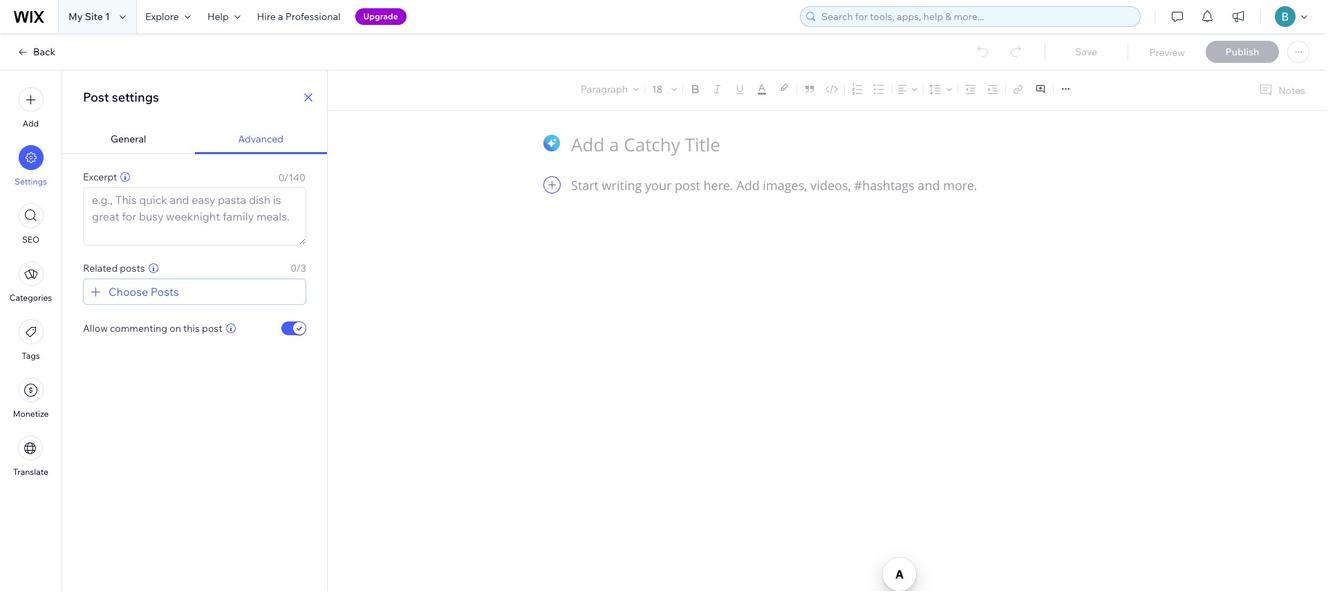 Task type: describe. For each thing, give the bounding box(es) containing it.
0 / 140
[[279, 171, 306, 184]]

translate button
[[13, 436, 48, 477]]

post
[[202, 322, 222, 335]]

on
[[170, 322, 181, 335]]

settings button
[[15, 145, 47, 187]]

Excerpt text field
[[84, 188, 306, 245]]

related
[[83, 262, 118, 275]]

tags button
[[18, 319, 43, 361]]

paragraph button
[[578, 80, 642, 99]]

0/3
[[291, 262, 306, 275]]

hire a professional link
[[249, 0, 349, 33]]

categories
[[10, 293, 52, 303]]

notes
[[1279, 84, 1306, 96]]

general
[[111, 133, 146, 145]]

paragraph
[[581, 83, 628, 95]]

allow commenting on this post
[[83, 322, 222, 335]]

excerpt
[[83, 171, 117, 183]]

related posts
[[83, 262, 145, 275]]

0
[[279, 171, 284, 184]]

site
[[85, 10, 103, 23]]

menu containing add
[[0, 79, 62, 485]]

seo button
[[18, 203, 43, 245]]

monetize
[[13, 409, 49, 419]]

advanced button
[[195, 124, 327, 154]]

post
[[83, 89, 109, 105]]

choose posts button
[[88, 284, 179, 300]]

allow
[[83, 322, 108, 335]]

/
[[284, 171, 289, 184]]

explore
[[145, 10, 179, 23]]

choose posts
[[109, 285, 179, 299]]

posts
[[120, 262, 145, 275]]

my site 1
[[68, 10, 110, 23]]

a
[[278, 10, 283, 23]]

add
[[23, 118, 39, 129]]



Task type: vqa. For each thing, say whether or not it's contained in the screenshot.
the topmost 'BOOKING'
no



Task type: locate. For each thing, give the bounding box(es) containing it.
upgrade button
[[355, 8, 406, 25]]

my
[[68, 10, 83, 23]]

add button
[[18, 87, 43, 129]]

categories button
[[10, 261, 52, 303]]

tab list
[[62, 124, 327, 154]]

tab list containing general
[[62, 124, 327, 154]]

1
[[105, 10, 110, 23]]

back button
[[17, 46, 55, 58]]

hire a professional
[[257, 10, 341, 23]]

tags
[[22, 351, 40, 361]]

hire
[[257, 10, 276, 23]]

140
[[289, 171, 306, 184]]

post settings
[[83, 89, 159, 105]]

notes button
[[1254, 81, 1310, 100]]

seo
[[22, 234, 39, 245]]

back
[[33, 46, 55, 58]]

upgrade
[[363, 11, 398, 21]]

advanced
[[238, 133, 284, 145]]

choose
[[109, 285, 148, 299]]

posts
[[151, 285, 179, 299]]

help
[[207, 10, 229, 23]]

commenting
[[110, 322, 167, 335]]

monetize button
[[13, 378, 49, 419]]

help button
[[199, 0, 249, 33]]

Add a Catchy Title text field
[[571, 132, 1069, 157]]

professional
[[285, 10, 341, 23]]

this
[[183, 322, 200, 335]]

settings
[[112, 89, 159, 105]]

general button
[[62, 124, 195, 154]]

settings
[[15, 176, 47, 187]]

translate
[[13, 467, 48, 477]]

Search for tools, apps, help & more... field
[[817, 7, 1136, 26]]

menu
[[0, 79, 62, 485]]



